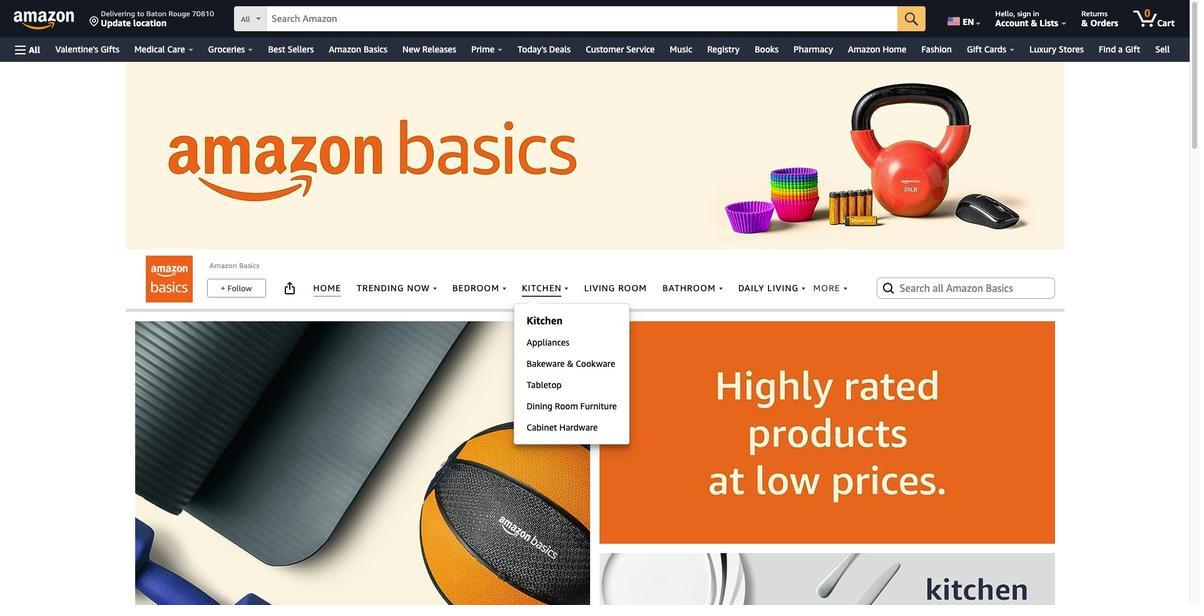 Task type: locate. For each thing, give the bounding box(es) containing it.
0 vertical spatial all
[[241, 14, 250, 24]]

all down amazon image on the top left
[[29, 44, 40, 55]]

all inside button
[[29, 44, 40, 55]]

1 vertical spatial all
[[29, 44, 40, 55]]

all up groceries "link"
[[241, 14, 250, 24]]

None submit
[[898, 6, 926, 31]]

0
[[1145, 7, 1151, 19]]

location
[[133, 18, 167, 28]]

amazon basics up "+ follow"
[[209, 261, 260, 270]]

basics inside navigation navigation
[[364, 44, 387, 54]]

releases
[[422, 44, 456, 54]]

sign
[[1017, 9, 1031, 18]]

+ follow
[[221, 284, 252, 294]]

1 horizontal spatial gift
[[1125, 44, 1140, 54]]

share image
[[282, 281, 297, 296]]

1 gift from the left
[[967, 44, 982, 54]]

en
[[963, 16, 974, 27]]

amazon for right amazon basics link
[[329, 44, 361, 54]]

basics up follow at the top
[[239, 261, 260, 270]]

1 horizontal spatial &
[[1082, 18, 1088, 28]]

+
[[221, 284, 225, 294]]

amazon home
[[848, 44, 907, 54]]

sell link
[[1148, 41, 1178, 58]]

a
[[1118, 44, 1123, 54]]

gift left cards
[[967, 44, 982, 54]]

new releases
[[402, 44, 456, 54]]

fashion
[[922, 44, 952, 54]]

70810
[[192, 9, 214, 18]]

amazon basics link
[[321, 41, 395, 58], [209, 261, 260, 270]]

all
[[241, 14, 250, 24], [29, 44, 40, 55]]

prime
[[471, 44, 495, 54]]

amazon basics link up "+ follow"
[[209, 261, 260, 270]]

0 horizontal spatial gift
[[967, 44, 982, 54]]

Search Amazon text field
[[267, 7, 898, 31]]

Search all Amazon Basics search field
[[900, 278, 1034, 299]]

new releases link
[[395, 41, 464, 58]]

valentine's gifts
[[55, 44, 119, 54]]

2 gift from the left
[[1125, 44, 1140, 54]]

amazon basics inside navigation navigation
[[329, 44, 387, 54]]

2 & from the left
[[1082, 18, 1088, 28]]

&
[[1031, 18, 1038, 28], [1082, 18, 1088, 28]]

today's deals
[[518, 44, 571, 54]]

0 horizontal spatial basics
[[239, 261, 260, 270]]

gifts
[[101, 44, 119, 54]]

in
[[1033, 9, 1040, 18]]

+ follow button
[[207, 280, 265, 297]]

0 vertical spatial basics
[[364, 44, 387, 54]]

basics left new
[[364, 44, 387, 54]]

luxury stores link
[[1022, 41, 1091, 58]]

groceries link
[[201, 41, 261, 58]]

returns
[[1082, 9, 1108, 18]]

music link
[[662, 41, 700, 58]]

amazon basics left new
[[329, 44, 387, 54]]

1 horizontal spatial amazon basics
[[329, 44, 387, 54]]

today's deals link
[[510, 41, 578, 58]]

amazon right the sellers
[[329, 44, 361, 54]]

0 vertical spatial amazon basics link
[[321, 41, 395, 58]]

basics
[[364, 44, 387, 54], [239, 261, 260, 270]]

today's
[[518, 44, 547, 54]]

new
[[402, 44, 420, 54]]

1 & from the left
[[1031, 18, 1038, 28]]

0 horizontal spatial &
[[1031, 18, 1038, 28]]

medical care
[[134, 44, 185, 54]]

gift
[[967, 44, 982, 54], [1125, 44, 1140, 54]]

2 horizontal spatial amazon
[[848, 44, 880, 54]]

1 horizontal spatial amazon
[[329, 44, 361, 54]]

medical
[[134, 44, 165, 54]]

all button
[[9, 38, 46, 62]]

& left orders
[[1082, 18, 1088, 28]]

music
[[670, 44, 692, 54]]

gift right the a
[[1125, 44, 1140, 54]]

amazon basics
[[329, 44, 387, 54], [209, 261, 260, 270]]

0 vertical spatial amazon basics
[[329, 44, 387, 54]]

0 horizontal spatial amazon
[[209, 261, 237, 270]]

service
[[626, 44, 655, 54]]

0 horizontal spatial amazon basics link
[[209, 261, 260, 270]]

1 horizontal spatial basics
[[364, 44, 387, 54]]

0 horizontal spatial all
[[29, 44, 40, 55]]

1 horizontal spatial all
[[241, 14, 250, 24]]

amazon
[[329, 44, 361, 54], [848, 44, 880, 54], [209, 261, 237, 270]]

account & lists
[[996, 18, 1058, 28]]

valentine's gifts link
[[48, 41, 127, 58]]

fashion link
[[914, 41, 960, 58]]

& left lists
[[1031, 18, 1038, 28]]

baton
[[146, 9, 167, 18]]

amazon basics link left new
[[321, 41, 395, 58]]

amazon up + at left top
[[209, 261, 237, 270]]

1 vertical spatial amazon basics
[[209, 261, 260, 270]]

& inside returns & orders
[[1082, 18, 1088, 28]]

hello, sign in
[[996, 9, 1040, 18]]

amazon left home
[[848, 44, 880, 54]]

pharmacy
[[794, 44, 833, 54]]

rouge
[[169, 9, 190, 18]]



Task type: vqa. For each thing, say whether or not it's contained in the screenshot.
Gift Cards
yes



Task type: describe. For each thing, give the bounding box(es) containing it.
all inside "search box"
[[241, 14, 250, 24]]

luxury stores
[[1030, 44, 1084, 54]]

cart
[[1157, 18, 1175, 28]]

deals
[[549, 44, 571, 54]]

find a gift
[[1099, 44, 1140, 54]]

groceries
[[208, 44, 245, 54]]

best sellers link
[[261, 41, 321, 58]]

registry
[[707, 44, 740, 54]]

navigation navigation
[[0, 0, 1190, 62]]

find
[[1099, 44, 1116, 54]]

amazon home link
[[841, 41, 914, 58]]

cards
[[984, 44, 1007, 54]]

& for account
[[1031, 18, 1038, 28]]

sell
[[1155, 44, 1170, 54]]

amazon image
[[14, 11, 74, 30]]

best
[[268, 44, 285, 54]]

luxury
[[1030, 44, 1057, 54]]

hello,
[[996, 9, 1015, 18]]

home
[[883, 44, 907, 54]]

& for returns
[[1082, 18, 1088, 28]]

en link
[[940, 3, 986, 34]]

1 horizontal spatial amazon basics link
[[321, 41, 395, 58]]

returns & orders
[[1082, 9, 1118, 28]]

valentine's
[[55, 44, 98, 54]]

medical care link
[[127, 41, 201, 58]]

books link
[[747, 41, 786, 58]]

stores
[[1059, 44, 1084, 54]]

amazon basics logo image
[[146, 256, 193, 303]]

gift cards link
[[960, 41, 1022, 58]]

orders
[[1090, 18, 1118, 28]]

sellers
[[288, 44, 314, 54]]

1 vertical spatial amazon basics link
[[209, 261, 260, 270]]

prime link
[[464, 41, 510, 58]]

gift cards
[[967, 44, 1007, 54]]

customer
[[586, 44, 624, 54]]

search image
[[881, 281, 896, 296]]

account
[[996, 18, 1029, 28]]

lists
[[1040, 18, 1058, 28]]

delivering to baton rouge 70810 update location
[[101, 9, 214, 28]]

none submit inside all "search box"
[[898, 6, 926, 31]]

amazon for amazon home link
[[848, 44, 880, 54]]

best sellers
[[268, 44, 314, 54]]

follow
[[228, 284, 252, 294]]

update
[[101, 18, 131, 28]]

1 vertical spatial basics
[[239, 261, 260, 270]]

delivering
[[101, 9, 135, 18]]

care
[[167, 44, 185, 54]]

books
[[755, 44, 779, 54]]

All search field
[[234, 6, 926, 33]]

customer service
[[586, 44, 655, 54]]

find a gift link
[[1091, 41, 1148, 58]]

to
[[137, 9, 144, 18]]

pharmacy link
[[786, 41, 841, 58]]

registry link
[[700, 41, 747, 58]]

customer service link
[[578, 41, 662, 58]]

0 horizontal spatial amazon basics
[[209, 261, 260, 270]]



